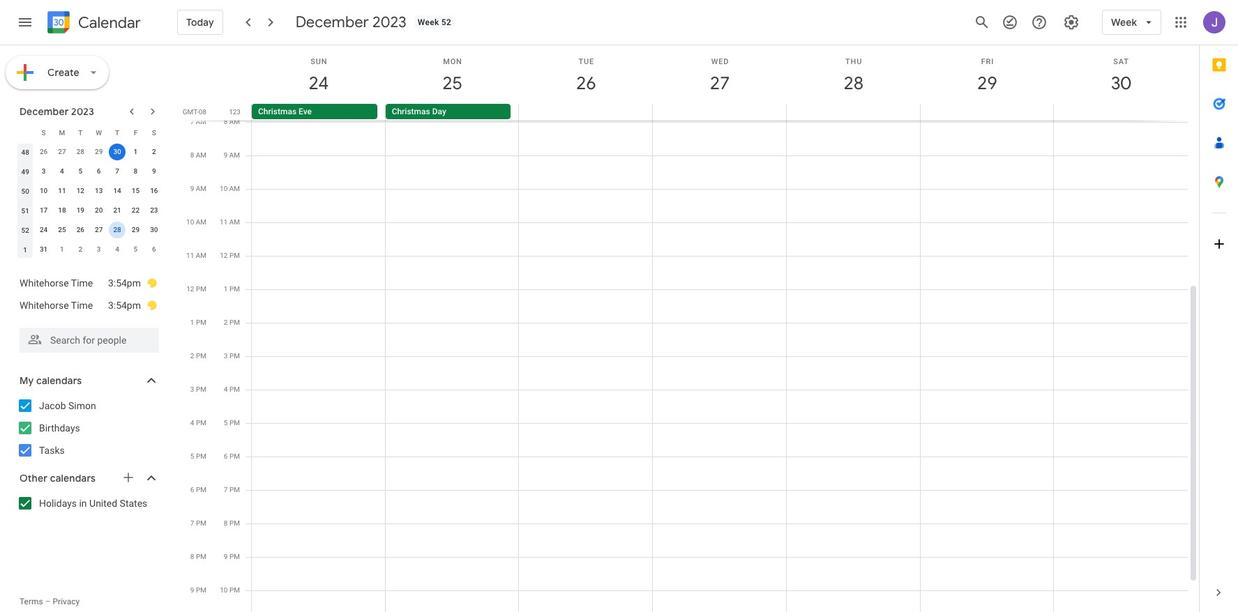 Task type: locate. For each thing, give the bounding box(es) containing it.
row group containing 26
[[16, 142, 163, 260]]

11 inside 'element'
[[58, 187, 66, 195]]

2 horizontal spatial 27
[[709, 72, 729, 95]]

november 27 element
[[54, 144, 70, 161]]

9 am right 16
[[190, 185, 207, 193]]

christmas eve button
[[252, 104, 377, 119]]

28 right november 27 element
[[77, 148, 84, 156]]

mon
[[443, 57, 462, 66]]

2023 left 'week 52'
[[373, 13, 407, 32]]

3:54pm for 2nd list item from the top
[[108, 300, 141, 311]]

28
[[843, 72, 863, 95], [77, 148, 84, 156], [113, 226, 121, 234]]

0 horizontal spatial 6 pm
[[190, 486, 207, 494]]

18
[[58, 207, 66, 214]]

22 element
[[127, 202, 144, 219]]

0 horizontal spatial 1 pm
[[190, 319, 207, 327]]

week up the 25 link
[[418, 17, 439, 27]]

1 vertical spatial 29
[[95, 148, 103, 156]]

s left m
[[42, 129, 46, 136]]

0 horizontal spatial 11 am
[[186, 252, 207, 260]]

whitehorse
[[20, 278, 69, 289], [20, 300, 69, 311]]

2 vertical spatial 30
[[150, 226, 158, 234]]

52 left the 24 element
[[21, 226, 29, 234]]

0 vertical spatial 3:54pm
[[108, 278, 141, 289]]

1 vertical spatial 52
[[21, 226, 29, 234]]

29 down "fri"
[[977, 72, 997, 95]]

None search field
[[0, 322, 173, 353]]

0 vertical spatial 11 am
[[220, 218, 240, 226]]

52 up mon on the left top of page
[[442, 17, 452, 27]]

grid
[[179, 45, 1200, 613]]

16 element
[[146, 183, 162, 200]]

gmt-08
[[183, 108, 207, 116]]

25 inside "row"
[[58, 226, 66, 234]]

calendar heading
[[75, 13, 141, 32]]

21 element
[[109, 202, 126, 219]]

1 vertical spatial 25
[[58, 226, 66, 234]]

8
[[224, 118, 228, 126], [190, 151, 194, 159], [134, 167, 138, 175], [224, 520, 228, 528], [190, 553, 194, 561]]

1 3:54pm from the top
[[108, 278, 141, 289]]

0 vertical spatial 8 am
[[224, 118, 240, 126]]

1 time from the top
[[71, 278, 93, 289]]

1 horizontal spatial 26
[[77, 226, 84, 234]]

1 vertical spatial 24
[[40, 226, 48, 234]]

28 link
[[838, 68, 870, 100]]

whitehorse time for 1st list item from the top of the page
[[20, 278, 93, 289]]

29 for the november 29 'element'
[[95, 148, 103, 156]]

0 horizontal spatial december 2023
[[20, 105, 94, 118]]

0 vertical spatial whitehorse
[[20, 278, 69, 289]]

m
[[59, 129, 65, 136]]

other calendars button
[[3, 468, 173, 490]]

0 vertical spatial 2023
[[373, 13, 407, 32]]

26 inside november 26 element
[[40, 148, 48, 156]]

sun
[[311, 57, 327, 66]]

1 vertical spatial 8 pm
[[190, 553, 207, 561]]

7
[[190, 118, 194, 126], [115, 167, 119, 175], [224, 486, 228, 494], [190, 520, 194, 528]]

30 down sat
[[1111, 72, 1131, 95]]

1 vertical spatial 2023
[[71, 105, 94, 118]]

1 horizontal spatial 52
[[442, 17, 452, 27]]

privacy
[[53, 597, 80, 607]]

row containing 26
[[16, 142, 163, 162]]

4
[[60, 167, 64, 175], [115, 246, 119, 253], [224, 386, 228, 394], [190, 419, 194, 427]]

tasks
[[39, 445, 65, 456]]

december
[[296, 13, 369, 32], [20, 105, 69, 118]]

0 vertical spatial 29
[[977, 72, 997, 95]]

0 horizontal spatial christmas
[[258, 107, 297, 117]]

list item
[[20, 272, 158, 295], [20, 295, 158, 317]]

30 right 29 element
[[150, 226, 158, 234]]

2 vertical spatial 29
[[132, 226, 140, 234]]

jacob
[[39, 401, 66, 412]]

christmas left day
[[392, 107, 430, 117]]

0 horizontal spatial 2 pm
[[190, 352, 207, 360]]

christmas day button
[[386, 104, 511, 119]]

1 horizontal spatial t
[[115, 129, 119, 136]]

january 6 element
[[146, 241, 162, 258]]

27 inside wed 27
[[709, 72, 729, 95]]

1 vertical spatial 12
[[220, 252, 228, 260]]

123
[[229, 108, 241, 116]]

1 horizontal spatial december
[[296, 13, 369, 32]]

3:54pm up search for people text box
[[108, 300, 141, 311]]

1 whitehorse time from the top
[[20, 278, 93, 289]]

8 am down 7 am
[[190, 151, 207, 159]]

30 link
[[1106, 68, 1138, 100]]

25
[[442, 72, 462, 95], [58, 226, 66, 234]]

12 element
[[72, 183, 89, 200]]

0 horizontal spatial 25
[[58, 226, 66, 234]]

2 list item from the top
[[20, 295, 158, 317]]

1 vertical spatial 4 pm
[[190, 419, 207, 427]]

time up search for people text box
[[71, 300, 93, 311]]

20
[[95, 207, 103, 214]]

list
[[6, 267, 170, 322]]

1 vertical spatial whitehorse
[[20, 300, 69, 311]]

0 vertical spatial 7 pm
[[224, 486, 240, 494]]

3:54pm
[[108, 278, 141, 289], [108, 300, 141, 311]]

17
[[40, 207, 48, 214]]

1 horizontal spatial 7 pm
[[224, 486, 240, 494]]

8 am down 123
[[224, 118, 240, 126]]

0 horizontal spatial 12
[[77, 187, 84, 195]]

calendars for other calendars
[[50, 472, 96, 485]]

1 horizontal spatial 12
[[187, 285, 194, 293]]

2 vertical spatial 26
[[77, 226, 84, 234]]

19 element
[[72, 202, 89, 219]]

16
[[150, 187, 158, 195]]

1 horizontal spatial 8 pm
[[224, 520, 240, 528]]

whitehorse time up search for people text box
[[20, 300, 93, 311]]

tab list
[[1200, 45, 1239, 574]]

10 inside 10 element
[[40, 187, 48, 195]]

25 left '26' element
[[58, 226, 66, 234]]

january 2 element
[[72, 241, 89, 258]]

row containing 10
[[16, 181, 163, 201]]

3:54pm down january 4 element
[[108, 278, 141, 289]]

create
[[47, 66, 79, 79]]

1 pm
[[224, 285, 240, 293], [190, 319, 207, 327]]

28 inside "cell"
[[113, 226, 121, 234]]

whitehorse for 1st list item from the top of the page
[[20, 278, 69, 289]]

holidays in united states
[[39, 498, 147, 509]]

my calendars
[[20, 375, 82, 387]]

12
[[77, 187, 84, 195], [220, 252, 228, 260], [187, 285, 194, 293]]

birthdays
[[39, 423, 80, 434]]

s
[[42, 129, 46, 136], [152, 129, 156, 136]]

day
[[432, 107, 447, 117]]

1 horizontal spatial s
[[152, 129, 156, 136]]

6
[[97, 167, 101, 175], [152, 246, 156, 253], [224, 453, 228, 461], [190, 486, 194, 494]]

1 whitehorse from the top
[[20, 278, 69, 289]]

10
[[220, 185, 228, 193], [40, 187, 48, 195], [186, 218, 194, 226], [220, 587, 228, 595]]

grid containing 24
[[179, 45, 1200, 613]]

27 left "28" element
[[95, 226, 103, 234]]

0 horizontal spatial 8 am
[[190, 151, 207, 159]]

26 for november 26 element
[[40, 148, 48, 156]]

1 horizontal spatial 2023
[[373, 13, 407, 32]]

calendars up in at left
[[50, 472, 96, 485]]

christmas
[[258, 107, 297, 117], [392, 107, 430, 117]]

Search for people text field
[[28, 328, 151, 353]]

29
[[977, 72, 997, 95], [95, 148, 103, 156], [132, 226, 140, 234]]

december 2023 grid
[[13, 123, 163, 260]]

1 horizontal spatial 9 am
[[224, 151, 240, 159]]

cell down the 30 link
[[1054, 104, 1188, 121]]

settings menu image
[[1064, 14, 1080, 31]]

0 vertical spatial 24
[[308, 72, 328, 95]]

am
[[196, 118, 207, 126], [229, 118, 240, 126], [196, 151, 207, 159], [229, 151, 240, 159], [196, 185, 207, 193], [229, 185, 240, 193], [196, 218, 207, 226], [229, 218, 240, 226], [196, 252, 207, 260]]

cell down the 27 link
[[653, 104, 787, 121]]

9
[[224, 151, 228, 159], [152, 167, 156, 175], [190, 185, 194, 193], [224, 553, 228, 561], [190, 587, 194, 595]]

9 pm up 10 pm
[[224, 553, 240, 561]]

30 right the november 29 'element'
[[113, 148, 121, 156]]

thu 28
[[843, 57, 863, 95]]

4 pm
[[224, 386, 240, 394], [190, 419, 207, 427]]

1 horizontal spatial 24
[[308, 72, 328, 95]]

25 down mon on the left top of page
[[442, 72, 462, 95]]

0 horizontal spatial 28
[[77, 148, 84, 156]]

jacob simon
[[39, 401, 96, 412]]

terms – privacy
[[20, 597, 80, 607]]

23 element
[[146, 202, 162, 219]]

list item down january 2 element
[[20, 272, 158, 295]]

cell down 26 link
[[519, 104, 653, 121]]

30
[[1111, 72, 1131, 95], [113, 148, 121, 156], [150, 226, 158, 234]]

0 horizontal spatial week
[[418, 17, 439, 27]]

1 s from the left
[[42, 129, 46, 136]]

25 link
[[437, 68, 469, 100]]

11
[[58, 187, 66, 195], [220, 218, 228, 226], [186, 252, 194, 260]]

0 vertical spatial 30
[[1111, 72, 1131, 95]]

calendars for my calendars
[[36, 375, 82, 387]]

0 vertical spatial 27
[[709, 72, 729, 95]]

other calendars
[[20, 472, 96, 485]]

10 element
[[35, 183, 52, 200]]

0 horizontal spatial 9 pm
[[190, 587, 207, 595]]

1 horizontal spatial 27
[[95, 226, 103, 234]]

2 3:54pm from the top
[[108, 300, 141, 311]]

27
[[709, 72, 729, 95], [58, 148, 66, 156], [95, 226, 103, 234]]

48
[[21, 148, 29, 156]]

9 pm
[[224, 553, 240, 561], [190, 587, 207, 595]]

1 horizontal spatial 11
[[186, 252, 194, 260]]

week up sat
[[1112, 16, 1138, 29]]

1 vertical spatial 3:54pm
[[108, 300, 141, 311]]

2 whitehorse from the top
[[20, 300, 69, 311]]

cell
[[519, 104, 653, 121], [653, 104, 787, 121], [787, 104, 920, 121], [920, 104, 1054, 121], [1054, 104, 1188, 121]]

t
[[78, 129, 83, 136], [115, 129, 119, 136]]

week for week
[[1112, 16, 1138, 29]]

list containing whitehorse time
[[6, 267, 170, 322]]

29 left 30 cell
[[95, 148, 103, 156]]

1 vertical spatial 28
[[77, 148, 84, 156]]

1 vertical spatial 9 am
[[190, 185, 207, 193]]

9 am
[[224, 151, 240, 159], [190, 185, 207, 193]]

1 vertical spatial 30
[[113, 148, 121, 156]]

10 am
[[220, 185, 240, 193], [186, 218, 207, 226]]

december 2023 up sun
[[296, 13, 407, 32]]

christmas for christmas eve
[[258, 107, 297, 117]]

whitehorse time down the january 1 element
[[20, 278, 93, 289]]

1 vertical spatial 8 am
[[190, 151, 207, 159]]

8 pm
[[224, 520, 240, 528], [190, 553, 207, 561]]

26 down "tue"
[[576, 72, 596, 95]]

26 inside '26' element
[[77, 226, 84, 234]]

time for 1st list item from the top of the page
[[71, 278, 93, 289]]

january 1 element
[[54, 241, 70, 258]]

1 vertical spatial time
[[71, 300, 93, 311]]

2 christmas from the left
[[392, 107, 430, 117]]

28 for november 28 element
[[77, 148, 84, 156]]

24 left 25 element
[[40, 226, 48, 234]]

s right f
[[152, 129, 156, 136]]

today button
[[177, 6, 223, 39]]

1 vertical spatial 6 pm
[[190, 486, 207, 494]]

0 vertical spatial 2 pm
[[224, 319, 240, 327]]

31 element
[[35, 241, 52, 258]]

24 down sun
[[308, 72, 328, 95]]

1 vertical spatial 11 am
[[186, 252, 207, 260]]

december up m
[[20, 105, 69, 118]]

christmas left eve
[[258, 107, 297, 117]]

0 vertical spatial whitehorse time
[[20, 278, 93, 289]]

0 vertical spatial 28
[[843, 72, 863, 95]]

week
[[1112, 16, 1138, 29], [418, 17, 439, 27]]

0 vertical spatial 25
[[442, 72, 462, 95]]

26 for '26' element
[[77, 226, 84, 234]]

t right w
[[115, 129, 119, 136]]

0 vertical spatial 9 pm
[[224, 553, 240, 561]]

list item up search for people text box
[[20, 295, 158, 317]]

9 pm left 10 pm
[[190, 587, 207, 595]]

time down january 2 element
[[71, 278, 93, 289]]

1 horizontal spatial 30
[[150, 226, 158, 234]]

january 3 element
[[91, 241, 107, 258]]

27 down wed
[[709, 72, 729, 95]]

26
[[576, 72, 596, 95], [40, 148, 48, 156], [77, 226, 84, 234]]

t right m
[[78, 129, 83, 136]]

december 2023
[[296, 13, 407, 32], [20, 105, 94, 118]]

eve
[[299, 107, 312, 117]]

column header
[[16, 123, 34, 142]]

5 cell from the left
[[1054, 104, 1188, 121]]

0 vertical spatial 12
[[77, 187, 84, 195]]

0 vertical spatial 12 pm
[[220, 252, 240, 260]]

december up sun
[[296, 13, 369, 32]]

1 vertical spatial 27
[[58, 148, 66, 156]]

18 element
[[54, 202, 70, 219]]

29 inside 'element'
[[95, 148, 103, 156]]

december 2023 up m
[[20, 105, 94, 118]]

calendar element
[[45, 8, 141, 39]]

2 time from the top
[[71, 300, 93, 311]]

1 christmas from the left
[[258, 107, 297, 117]]

cell down the 28 link
[[787, 104, 920, 121]]

0 vertical spatial 26
[[576, 72, 596, 95]]

0 horizontal spatial 52
[[21, 226, 29, 234]]

1 vertical spatial whitehorse time
[[20, 300, 93, 311]]

28 element
[[109, 222, 126, 239]]

27 left november 28 element
[[58, 148, 66, 156]]

1 horizontal spatial 11 am
[[220, 218, 240, 226]]

row containing 3
[[16, 162, 163, 181]]

26 link
[[570, 68, 602, 100]]

28 right "27" element
[[113, 226, 121, 234]]

1 vertical spatial calendars
[[50, 472, 96, 485]]

3 pm
[[224, 352, 240, 360], [190, 386, 207, 394]]

time
[[71, 278, 93, 289], [71, 300, 93, 311]]

sun 24
[[308, 57, 328, 95]]

0 horizontal spatial 30
[[113, 148, 121, 156]]

29 right 28 "cell"
[[132, 226, 140, 234]]

2 pm
[[224, 319, 240, 327], [190, 352, 207, 360]]

12 inside "row"
[[77, 187, 84, 195]]

2 horizontal spatial 30
[[1111, 72, 1131, 95]]

30 for november 30, today element
[[113, 148, 121, 156]]

22
[[132, 207, 140, 214]]

pm
[[230, 252, 240, 260], [196, 285, 207, 293], [230, 285, 240, 293], [196, 319, 207, 327], [230, 319, 240, 327], [196, 352, 207, 360], [230, 352, 240, 360], [196, 386, 207, 394], [230, 386, 240, 394], [196, 419, 207, 427], [230, 419, 240, 427], [196, 453, 207, 461], [230, 453, 240, 461], [196, 486, 207, 494], [230, 486, 240, 494], [196, 520, 207, 528], [230, 520, 240, 528], [196, 553, 207, 561], [230, 553, 240, 561], [196, 587, 207, 595], [230, 587, 240, 595]]

26 left november 27 element
[[40, 148, 48, 156]]

9 am down 123
[[224, 151, 240, 159]]

50
[[21, 187, 29, 195]]

row
[[246, 104, 1200, 121], [16, 123, 163, 142], [16, 142, 163, 162], [16, 162, 163, 181], [16, 181, 163, 201], [16, 201, 163, 221], [16, 221, 163, 240], [16, 240, 163, 260]]

week inside 'popup button'
[[1112, 16, 1138, 29]]

2
[[152, 148, 156, 156], [78, 246, 82, 253], [224, 319, 228, 327], [190, 352, 194, 360]]

26 left "27" element
[[77, 226, 84, 234]]

24 inside "row"
[[40, 226, 48, 234]]

1 horizontal spatial 9 pm
[[224, 553, 240, 561]]

24 link
[[303, 68, 335, 100]]

1 vertical spatial 26
[[40, 148, 48, 156]]

2 whitehorse time from the top
[[20, 300, 93, 311]]

0 horizontal spatial 29
[[95, 148, 103, 156]]

7 inside "row"
[[115, 167, 119, 175]]

christmas for christmas day
[[392, 107, 430, 117]]

row group
[[16, 142, 163, 260]]

13 element
[[91, 183, 107, 200]]

28 down thu
[[843, 72, 863, 95]]

0 vertical spatial 1 pm
[[224, 285, 240, 293]]

30 inside cell
[[113, 148, 121, 156]]

12 pm
[[220, 252, 240, 260], [187, 285, 207, 293]]

0 horizontal spatial t
[[78, 129, 83, 136]]

24 element
[[35, 222, 52, 239]]

calendars up jacob
[[36, 375, 82, 387]]

january 4 element
[[109, 241, 126, 258]]

1 horizontal spatial 10 am
[[220, 185, 240, 193]]

cell down 29 link
[[920, 104, 1054, 121]]

7 pm
[[224, 486, 240, 494], [190, 520, 207, 528]]

1 t from the left
[[78, 129, 83, 136]]

1
[[134, 148, 138, 156], [60, 246, 64, 253], [23, 246, 27, 254], [224, 285, 228, 293], [190, 319, 194, 327]]

23
[[150, 207, 158, 214]]

0 horizontal spatial 12 pm
[[187, 285, 207, 293]]

1 horizontal spatial 28
[[113, 226, 121, 234]]

2023 up november 28 element
[[71, 105, 94, 118]]



Task type: describe. For each thing, give the bounding box(es) containing it.
thu
[[846, 57, 863, 66]]

2 horizontal spatial 29
[[977, 72, 997, 95]]

christmas eve
[[258, 107, 312, 117]]

other
[[20, 472, 48, 485]]

10 pm
[[220, 587, 240, 595]]

27 for "27" element
[[95, 226, 103, 234]]

tue 26
[[576, 57, 596, 95]]

0 vertical spatial 3 pm
[[224, 352, 240, 360]]

november 29 element
[[91, 144, 107, 161]]

1 vertical spatial december 2023
[[20, 105, 94, 118]]

week button
[[1103, 6, 1162, 39]]

14
[[113, 187, 121, 195]]

2 horizontal spatial 26
[[576, 72, 596, 95]]

14 element
[[109, 183, 126, 200]]

column header inside december 2023 grid
[[16, 123, 34, 142]]

29 link
[[972, 68, 1004, 100]]

my
[[20, 375, 34, 387]]

13
[[95, 187, 103, 195]]

1 horizontal spatial 12 pm
[[220, 252, 240, 260]]

calendar
[[78, 13, 141, 32]]

2 t from the left
[[115, 129, 119, 136]]

25 inside mon 25
[[442, 72, 462, 95]]

2 horizontal spatial 28
[[843, 72, 863, 95]]

26 element
[[72, 222, 89, 239]]

27 element
[[91, 222, 107, 239]]

24 inside grid
[[308, 72, 328, 95]]

1 cell from the left
[[519, 104, 653, 121]]

0 vertical spatial 8 pm
[[224, 520, 240, 528]]

row group inside december 2023 grid
[[16, 142, 163, 260]]

0 horizontal spatial december
[[20, 105, 69, 118]]

simon
[[68, 401, 96, 412]]

28 cell
[[108, 221, 126, 240]]

today
[[186, 16, 214, 29]]

november 28 element
[[72, 144, 89, 161]]

terms link
[[20, 597, 43, 607]]

gmt-
[[183, 108, 199, 116]]

week 52
[[418, 17, 452, 27]]

0 horizontal spatial 8 pm
[[190, 553, 207, 561]]

fri
[[982, 57, 995, 66]]

united
[[89, 498, 117, 509]]

29 for 29 element
[[132, 226, 140, 234]]

3:54pm for 1st list item from the top of the page
[[108, 278, 141, 289]]

9 inside "row"
[[152, 167, 156, 175]]

1 list item from the top
[[20, 272, 158, 295]]

whitehorse time for 2nd list item from the top
[[20, 300, 93, 311]]

terms
[[20, 597, 43, 607]]

21
[[113, 207, 121, 214]]

2 s from the left
[[152, 129, 156, 136]]

27 link
[[704, 68, 736, 100]]

fri 29
[[977, 57, 997, 95]]

1 vertical spatial 9 pm
[[190, 587, 207, 595]]

7 am
[[190, 118, 207, 126]]

8 inside "row"
[[134, 167, 138, 175]]

my calendars list
[[3, 395, 173, 462]]

1 horizontal spatial 8 am
[[224, 118, 240, 126]]

main drawer image
[[17, 14, 33, 31]]

1 horizontal spatial 2 pm
[[224, 319, 240, 327]]

states
[[120, 498, 147, 509]]

27 for november 27 element
[[58, 148, 66, 156]]

tue
[[579, 57, 595, 66]]

1 horizontal spatial 1 pm
[[224, 285, 240, 293]]

08
[[199, 108, 207, 116]]

25 element
[[54, 222, 70, 239]]

holidays
[[39, 498, 77, 509]]

wed
[[712, 57, 729, 66]]

add other calendars image
[[121, 471, 135, 485]]

11 element
[[54, 183, 70, 200]]

wed 27
[[709, 57, 729, 95]]

1 vertical spatial 2 pm
[[190, 352, 207, 360]]

week for week 52
[[418, 17, 439, 27]]

1 vertical spatial 1 pm
[[190, 319, 207, 327]]

row containing 24
[[16, 221, 163, 240]]

0 vertical spatial 52
[[442, 17, 452, 27]]

1 horizontal spatial 5 pm
[[224, 419, 240, 427]]

0 vertical spatial 6 pm
[[224, 453, 240, 461]]

30 element
[[146, 222, 162, 239]]

create button
[[6, 56, 109, 89]]

51
[[21, 207, 29, 215]]

15 element
[[127, 183, 144, 200]]

0 horizontal spatial 4 pm
[[190, 419, 207, 427]]

4 cell from the left
[[920, 104, 1054, 121]]

17 element
[[35, 202, 52, 219]]

52 inside "row"
[[21, 226, 29, 234]]

sat 30
[[1111, 57, 1131, 95]]

0 vertical spatial 10 am
[[220, 185, 240, 193]]

in
[[79, 498, 87, 509]]

30 cell
[[108, 142, 126, 162]]

19
[[77, 207, 84, 214]]

2 horizontal spatial 12
[[220, 252, 228, 260]]

row containing 31
[[16, 240, 163, 260]]

sat
[[1114, 57, 1130, 66]]

0 horizontal spatial 10 am
[[186, 218, 207, 226]]

time for 2nd list item from the top
[[71, 300, 93, 311]]

row containing christmas eve
[[246, 104, 1200, 121]]

january 5 element
[[127, 241, 144, 258]]

0 horizontal spatial 9 am
[[190, 185, 207, 193]]

29 element
[[127, 222, 144, 239]]

row containing 17
[[16, 201, 163, 221]]

2 vertical spatial 11
[[186, 252, 194, 260]]

mon 25
[[442, 57, 462, 95]]

1 vertical spatial 11
[[220, 218, 228, 226]]

3 cell from the left
[[787, 104, 920, 121]]

november 30, today element
[[109, 144, 126, 161]]

1 vertical spatial 7 pm
[[190, 520, 207, 528]]

28 for "28" element
[[113, 226, 121, 234]]

0 vertical spatial 9 am
[[224, 151, 240, 159]]

20 element
[[91, 202, 107, 219]]

30 for the 30 element
[[150, 226, 158, 234]]

1 horizontal spatial 4 pm
[[224, 386, 240, 394]]

row containing s
[[16, 123, 163, 142]]

15
[[132, 187, 140, 195]]

49
[[21, 168, 29, 176]]

f
[[134, 129, 138, 136]]

november 26 element
[[35, 144, 52, 161]]

w
[[96, 129, 102, 136]]

–
[[45, 597, 51, 607]]

1 vertical spatial 5 pm
[[190, 453, 207, 461]]

2 cell from the left
[[653, 104, 787, 121]]

privacy link
[[53, 597, 80, 607]]

whitehorse for 2nd list item from the top
[[20, 300, 69, 311]]

0 vertical spatial december 2023
[[296, 13, 407, 32]]

christmas day
[[392, 107, 447, 117]]

0 horizontal spatial 3 pm
[[190, 386, 207, 394]]

my calendars button
[[3, 370, 173, 392]]

31
[[40, 246, 48, 253]]



Task type: vqa. For each thing, say whether or not it's contained in the screenshot.


